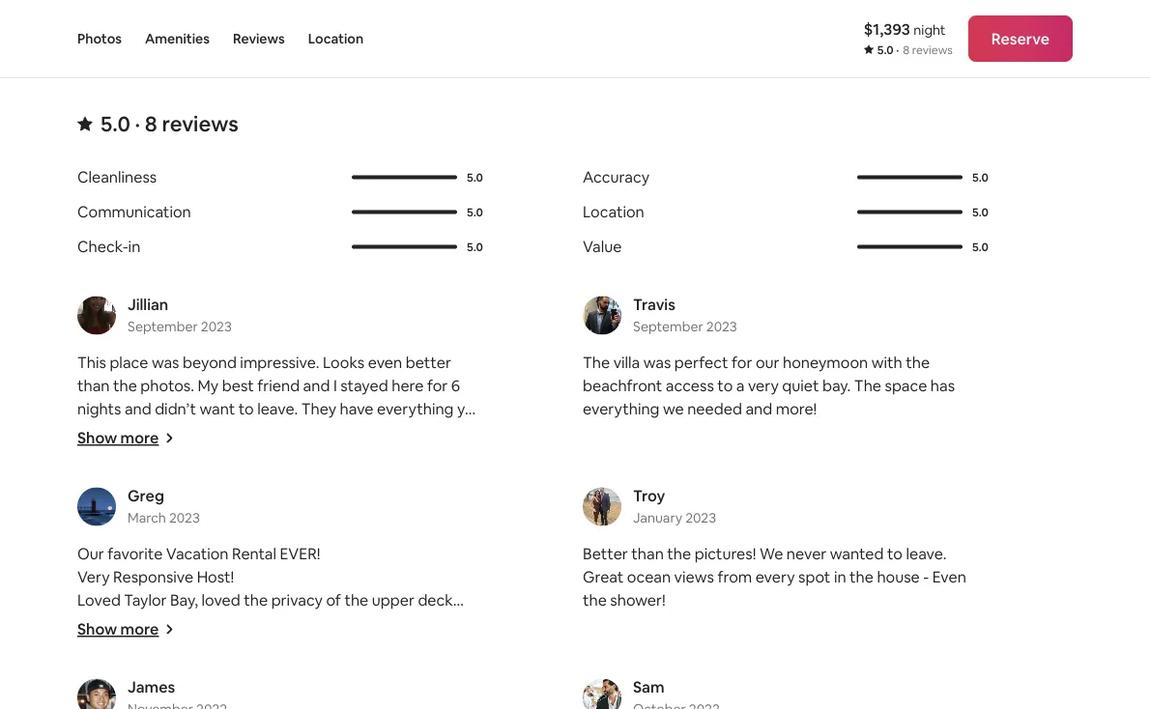 Task type: locate. For each thing, give the bounding box(es) containing it.
2023 inside greg march 2023
[[169, 509, 200, 526]]

favorite up responsive
[[108, 544, 163, 564]]

with down the 'shower'
[[220, 538, 251, 558]]

in right spot
[[834, 567, 846, 587]]

taylor inside our favorite vacation rental ever! very responsive host! loved taylor bay, loved the privacy of the upper deck and pool. we'll be back!
[[124, 591, 167, 610]]

1 horizontal spatial favorite
[[407, 631, 462, 651]]

· up cleanliness
[[135, 110, 140, 138]]

greg image
[[77, 488, 116, 526], [77, 488, 116, 526]]

you up 'traveled'
[[124, 608, 150, 628]]

show for massive closet not even listed in the photos.
[[77, 428, 117, 448]]

1 vertical spatial we
[[127, 654, 148, 674]]

1 vertical spatial show more button
[[77, 620, 174, 639]]

1 vertical spatial a
[[207, 631, 215, 651]]

0 horizontal spatial is
[[152, 562, 163, 581]]

spot
[[799, 567, 831, 587]]

0 horizontal spatial favorite
[[108, 544, 163, 564]]

0 vertical spatial a
[[736, 376, 745, 396]]

and inside our favorite vacation rental ever! very responsive host! loved taylor bay, loved the privacy of the upper deck and pool. we'll be back!
[[77, 614, 104, 634]]

january
[[633, 509, 683, 526]]

than up ocean at the bottom right of the page
[[632, 544, 664, 564]]

0 horizontal spatial with
[[220, 538, 251, 558]]

to up house
[[887, 544, 903, 564]]

the inside the villa was perfect for our honeymoon with the beachfront access to a very quiet bay. the space has everything we needed and more!
[[906, 353, 930, 373]]

0 horizontal spatial everything
[[377, 399, 454, 419]]

i
[[333, 376, 337, 396]]

1 horizontal spatial have
[[340, 399, 374, 419]]

for up very on the bottom right
[[732, 353, 753, 373]]

1 vertical spatial bay
[[77, 585, 103, 605]]

everything
[[377, 399, 454, 419], [583, 399, 660, 419]]

access
[[666, 376, 714, 396]]

troy image
[[583, 488, 622, 526], [583, 488, 622, 526]]

1 horizontal spatial 8
[[903, 43, 910, 58]]

reviews down night
[[912, 43, 953, 58]]

2 september from the left
[[633, 317, 704, 335]]

1 horizontal spatial with
[[872, 353, 903, 373]]

0 horizontal spatial we
[[127, 654, 148, 674]]

bay up the thank
[[77, 585, 103, 605]]

1 show more from the top
[[77, 428, 159, 448]]

· down $1,393 night
[[896, 43, 899, 58]]

8 down $1,393 night
[[903, 43, 910, 58]]

0 vertical spatial more
[[120, 428, 159, 448]]

0 vertical spatial with
[[872, 353, 903, 373]]

sam image
[[583, 679, 622, 710], [583, 679, 622, 710]]

0 horizontal spatial we
[[77, 631, 101, 651]]

and down board,
[[383, 446, 410, 465]]

needed
[[688, 399, 742, 419]]

taylor inside this place was beyond impressive.  looks even better than the photos.  my best friend and i stayed here for 6 nights and didn't want to leave.  they have everything you could possibly need for this trip; paddle board, kayak (2 person), private pool, coolers, beach chairs and pool/ocean floats. massive closet not even listed in the photos. 2 showers- master shower view is amazing. julian was excellent with communication, great guy. taylor bay is our favorite, way less crowded than grace bay and you can walk forever in shallow turquoise water. thank you for making our first trip to turks memorable. we traveled quite a lot and this was one of our favorite places we have stayed.
[[77, 562, 120, 581]]

private
[[139, 446, 189, 465]]

leave. up "-"
[[906, 544, 947, 564]]

quiet
[[782, 376, 819, 396]]

0 horizontal spatial even
[[211, 492, 245, 512]]

for
[[732, 353, 753, 373], [427, 376, 448, 396], [221, 422, 242, 442], [154, 608, 174, 628]]

0 vertical spatial show more button
[[77, 428, 174, 448]]

taylor
[[77, 562, 120, 581], [124, 591, 167, 610]]

·
[[896, 43, 899, 58], [135, 110, 140, 138]]

1 vertical spatial photos.
[[334, 492, 387, 512]]

2023 up beyond
[[201, 317, 232, 335]]

we
[[760, 544, 783, 564], [77, 631, 101, 651]]

our down memorable.
[[380, 631, 403, 651]]

everything down here
[[377, 399, 454, 419]]

1 horizontal spatial is
[[303, 515, 313, 535]]

1 horizontal spatial even
[[368, 353, 402, 373]]

than down the great
[[384, 562, 416, 581]]

(2
[[453, 422, 466, 442]]

1 show more button from the top
[[77, 428, 174, 448]]

0 horizontal spatial 8
[[145, 110, 157, 138]]

is
[[303, 515, 313, 535], [152, 562, 163, 581]]

1 more from the top
[[120, 428, 159, 448]]

a left very on the bottom right
[[736, 376, 745, 396]]

not
[[183, 492, 207, 512]]

shower!
[[610, 591, 666, 610]]

our
[[77, 544, 104, 564]]

0 horizontal spatial have
[[151, 654, 185, 674]]

of inside this place was beyond impressive.  looks even better than the photos.  my best friend and i stayed here for 6 nights and didn't want to leave.  they have everything you could possibly need for this trip; paddle board, kayak (2 person), private pool, coolers, beach chairs and pool/ocean floats. massive closet not even listed in the photos. 2 showers- master shower view is amazing. julian was excellent with communication, great guy. taylor bay is our favorite, way less crowded than grace bay and you can walk forever in shallow turquoise water. thank you for making our first trip to turks memorable. we traveled quite a lot and this was one of our favorite places we have stayed.
[[361, 631, 376, 651]]

2023 for troy
[[686, 509, 717, 526]]

everything down beachfront
[[583, 399, 660, 419]]

1 vertical spatial more
[[120, 620, 159, 639]]

of right one
[[361, 631, 376, 651]]

2023 for travis
[[706, 317, 737, 335]]

show more button for massive closet not even listed in the photos.
[[77, 428, 174, 448]]

listed
[[249, 492, 287, 512]]

0 vertical spatial the
[[583, 353, 610, 373]]

favorite down memorable.
[[407, 631, 462, 651]]

0 horizontal spatial of
[[326, 591, 341, 610]]

leave. down friend
[[257, 399, 298, 419]]

this down first
[[271, 631, 296, 651]]

reviews
[[912, 43, 953, 58], [162, 110, 239, 138]]

1 vertical spatial with
[[220, 538, 251, 558]]

0 horizontal spatial ·
[[135, 110, 140, 138]]

looks
[[323, 353, 365, 373]]

they
[[301, 399, 337, 419]]

location down accuracy
[[583, 202, 645, 222]]

8
[[903, 43, 910, 58], [145, 110, 157, 138]]

you up "(2"
[[457, 399, 483, 419]]

1 vertical spatial have
[[151, 654, 185, 674]]

with up the "space"
[[872, 353, 903, 373]]

5.0 · 8 reviews down $1,393 night
[[878, 43, 953, 58]]

2023 inside troy january 2023
[[686, 509, 717, 526]]

1 horizontal spatial of
[[361, 631, 376, 651]]

our
[[756, 353, 780, 373], [166, 562, 190, 581], [234, 608, 257, 628], [380, 631, 403, 651]]

0 vertical spatial 5.0 · 8 reviews
[[878, 43, 953, 58]]

of down crowded
[[326, 591, 341, 610]]

for down can
[[154, 608, 174, 628]]

1 vertical spatial location
[[583, 202, 645, 222]]

have down stayed
[[340, 399, 374, 419]]

this up coolers, at bottom left
[[245, 422, 271, 442]]

even up the 'shower'
[[211, 492, 245, 512]]

show
[[77, 428, 117, 448], [77, 620, 117, 639]]

0 horizontal spatial leave.
[[257, 399, 298, 419]]

show down nights
[[77, 428, 117, 448]]

check-in
[[77, 237, 140, 257]]

5.0 out of 5.0 image
[[352, 175, 457, 179], [352, 175, 457, 179], [857, 175, 963, 179], [857, 175, 963, 179], [352, 210, 457, 214], [352, 210, 457, 214], [857, 210, 963, 214], [857, 210, 963, 214], [352, 245, 457, 249], [352, 245, 457, 249], [857, 245, 963, 249], [857, 245, 963, 249]]

1 horizontal spatial reviews
[[912, 43, 953, 58]]

shallow
[[301, 585, 353, 605]]

turquoise
[[357, 585, 424, 605]]

and left i
[[303, 376, 330, 396]]

1 vertical spatial the
[[854, 376, 882, 396]]

photos. up didn't
[[141, 376, 194, 396]]

1 vertical spatial even
[[211, 492, 245, 512]]

the
[[906, 353, 930, 373], [113, 376, 137, 396], [306, 492, 330, 512], [667, 544, 691, 564], [850, 567, 874, 587], [244, 591, 268, 610], [345, 591, 369, 610], [583, 591, 607, 610]]

leave.
[[257, 399, 298, 419], [906, 544, 947, 564]]

0 vertical spatial show more
[[77, 428, 159, 448]]

1 vertical spatial taylor
[[124, 591, 167, 610]]

show more button for very responsive host!
[[77, 620, 174, 639]]

0 horizontal spatial location
[[308, 30, 364, 47]]

0 vertical spatial favorite
[[108, 544, 163, 564]]

september down travis
[[633, 317, 704, 335]]

0 horizontal spatial a
[[207, 631, 215, 651]]

1 vertical spatial favorite
[[407, 631, 462, 651]]

the villa was perfect for our honeymoon with the beachfront access to a very quiet bay. the space has everything we needed and more!
[[583, 353, 955, 419]]

1 horizontal spatial we
[[760, 544, 783, 564]]

show for very responsive host!
[[77, 620, 117, 639]]

board,
[[359, 422, 405, 442]]

a left lot
[[207, 631, 215, 651]]

0 vertical spatial of
[[326, 591, 341, 610]]

for inside the villa was perfect for our honeymoon with the beachfront access to a very quiet bay. the space has everything we needed and more!
[[732, 353, 753, 373]]

and up we'll
[[77, 614, 104, 634]]

0 vertical spatial is
[[303, 515, 313, 535]]

james image
[[77, 679, 116, 710]]

1 everything from the left
[[377, 399, 454, 419]]

september inside travis september 2023
[[633, 317, 704, 335]]

2 show from the top
[[77, 620, 117, 639]]

jillian september 2023
[[128, 295, 232, 335]]

taylor down responsive
[[124, 591, 167, 610]]

beach
[[290, 446, 334, 465]]

in
[[128, 237, 140, 257], [291, 492, 303, 512], [834, 567, 846, 587], [285, 585, 297, 605]]

than inside better than the pictures! we never wanted to leave. great ocean views from every spot in the house - even the shower!
[[632, 544, 664, 564]]

amenities button
[[145, 0, 210, 77]]

bay
[[123, 562, 149, 581], [77, 585, 103, 605]]

is down excellent
[[152, 562, 163, 581]]

vacation
[[166, 544, 229, 564]]

julian
[[77, 538, 118, 558]]

5.0 for location
[[973, 204, 989, 219]]

0 vertical spatial show
[[77, 428, 117, 448]]

be
[[114, 637, 133, 657]]

cleanliness
[[77, 167, 157, 187]]

1 show from the top
[[77, 428, 117, 448]]

list
[[70, 295, 1081, 710]]

0 vertical spatial have
[[340, 399, 374, 419]]

here
[[392, 376, 424, 396]]

best
[[222, 376, 254, 396]]

taylor down "julian"
[[77, 562, 120, 581]]

1 horizontal spatial ·
[[896, 43, 899, 58]]

walk
[[195, 585, 227, 605]]

and down very on the bottom right
[[746, 399, 773, 419]]

location
[[308, 30, 364, 47], [583, 202, 645, 222]]

0 vertical spatial photos.
[[141, 376, 194, 396]]

the up amazing.
[[306, 492, 330, 512]]

1 vertical spatial 5.0 · 8 reviews
[[101, 110, 239, 138]]

to inside better than the pictures! we never wanted to leave. great ocean views from every spot in the house - even the shower!
[[887, 544, 903, 564]]

the down wanted
[[850, 567, 874, 587]]

5.0 for value
[[973, 239, 989, 254]]

1 september from the left
[[128, 317, 198, 335]]

travis image
[[583, 296, 622, 335], [583, 296, 622, 335]]

2 horizontal spatial than
[[632, 544, 664, 564]]

photos. up amazing.
[[334, 492, 387, 512]]

0 horizontal spatial reviews
[[162, 110, 239, 138]]

james
[[128, 678, 175, 697]]

possibly
[[120, 422, 178, 442]]

2023 for jillian
[[201, 317, 232, 335]]

showers-
[[89, 515, 154, 535]]

2 everything from the left
[[583, 399, 660, 419]]

we
[[663, 399, 684, 419], [127, 654, 148, 674]]

shower
[[211, 515, 263, 535]]

is up communication,
[[303, 515, 313, 535]]

1 vertical spatial show more
[[77, 620, 159, 639]]

5.0 · 8 reviews up cleanliness
[[101, 110, 239, 138]]

the left villa
[[583, 353, 610, 373]]

2023 up excellent
[[169, 509, 200, 526]]

upper
[[372, 591, 415, 610]]

1 vertical spatial we
[[77, 631, 101, 651]]

places
[[77, 654, 123, 674]]

everything inside this place was beyond impressive.  looks even better than the photos.  my best friend and i stayed here for 6 nights and didn't want to leave.  they have everything you could possibly need for this trip; paddle board, kayak (2 person), private pool, coolers, beach chairs and pool/ocean floats. massive closet not even listed in the photos. 2 showers- master shower view is amazing. julian was excellent with communication, great guy. taylor bay is our favorite, way less crowded than grace bay and you can walk forever in shallow turquoise water. thank you for making our first trip to turks memorable. we traveled quite a lot and this was one of our favorite places we have stayed.
[[377, 399, 454, 419]]

guy.
[[414, 538, 443, 558]]

favorite inside our favorite vacation rental ever! very responsive host! loved taylor bay, loved the privacy of the upper deck and pool. we'll be back!
[[108, 544, 163, 564]]

5.0 for cleanliness
[[467, 170, 483, 185]]

2 show more from the top
[[77, 620, 159, 639]]

than down this in the left of the page
[[77, 376, 110, 396]]

1 horizontal spatial 5.0 · 8 reviews
[[878, 43, 953, 58]]

the up the "space"
[[906, 353, 930, 373]]

have
[[340, 399, 374, 419], [151, 654, 185, 674]]

house
[[877, 567, 920, 587]]

0 vertical spatial ·
[[896, 43, 899, 58]]

1 horizontal spatial bay
[[123, 562, 149, 581]]

to up needed
[[718, 376, 733, 396]]

2 more from the top
[[120, 620, 159, 639]]

even
[[368, 353, 402, 373], [211, 492, 245, 512]]

never
[[787, 544, 827, 564]]

2023 right january
[[686, 509, 717, 526]]

for down want
[[221, 422, 242, 442]]

we down 'traveled'
[[127, 654, 148, 674]]

1 horizontal spatial leave.
[[906, 544, 947, 564]]

communication,
[[255, 538, 369, 558]]

more
[[120, 428, 159, 448], [120, 620, 159, 639]]

we down the access
[[663, 399, 684, 419]]

0 vertical spatial we
[[663, 399, 684, 419]]

2023 inside travis september 2023
[[706, 317, 737, 335]]

we down the thank
[[77, 631, 101, 651]]

2 show more button from the top
[[77, 620, 174, 639]]

5.0 for accuracy
[[973, 170, 989, 185]]

perfect
[[675, 353, 729, 373]]

has
[[931, 376, 955, 396]]

ocean
[[627, 567, 671, 587]]

less
[[287, 562, 314, 581]]

0 horizontal spatial photos.
[[141, 376, 194, 396]]

reviews down amenities
[[162, 110, 239, 138]]

2023 inside jillian september 2023
[[201, 317, 232, 335]]

2 vertical spatial you
[[124, 608, 150, 628]]

was right villa
[[644, 353, 671, 373]]

0 vertical spatial taylor
[[77, 562, 120, 581]]

show more button
[[77, 428, 174, 448], [77, 620, 174, 639]]

want
[[200, 399, 235, 419]]

our down "forever"
[[234, 608, 257, 628]]

the right 'bay.'
[[854, 376, 882, 396]]

you left can
[[136, 585, 162, 605]]

1 horizontal spatial the
[[854, 376, 882, 396]]

0 horizontal spatial september
[[128, 317, 198, 335]]

one
[[331, 631, 358, 651]]

bay right the very
[[123, 562, 149, 581]]

location right reviews button
[[308, 30, 364, 47]]

2023 for greg
[[169, 509, 200, 526]]

favorite
[[108, 544, 163, 564], [407, 631, 462, 651]]

to
[[718, 376, 733, 396], [238, 399, 254, 419], [887, 544, 903, 564], [321, 608, 336, 628]]

september for travis
[[633, 317, 704, 335]]

1 horizontal spatial taylor
[[124, 591, 167, 610]]

more for massive closet not even listed in the photos.
[[120, 428, 159, 448]]

8 up cleanliness
[[145, 110, 157, 138]]

0 vertical spatial leave.
[[257, 399, 298, 419]]

have up "james"
[[151, 654, 185, 674]]

villa
[[614, 353, 640, 373]]

1 vertical spatial of
[[361, 631, 376, 651]]

photos.
[[141, 376, 194, 396], [334, 492, 387, 512]]

even up stayed
[[368, 353, 402, 373]]

reviews
[[233, 30, 285, 47]]

of inside our favorite vacation rental ever! very responsive host! loved taylor bay, loved the privacy of the upper deck and pool. we'll be back!
[[326, 591, 341, 610]]

greg march 2023
[[128, 486, 200, 526]]

our up very on the bottom right
[[756, 353, 780, 373]]

1 horizontal spatial a
[[736, 376, 745, 396]]

september inside jillian september 2023
[[128, 317, 198, 335]]

we up every
[[760, 544, 783, 564]]

the down way
[[244, 591, 268, 610]]

1 horizontal spatial we
[[663, 399, 684, 419]]

1 vertical spatial leave.
[[906, 544, 947, 564]]

troy
[[633, 486, 665, 506]]

-
[[924, 567, 929, 587]]

1 horizontal spatial september
[[633, 317, 704, 335]]

5.0 for communication
[[467, 204, 483, 219]]

1 horizontal spatial everything
[[583, 399, 660, 419]]

space
[[885, 376, 927, 396]]

troy january 2023
[[633, 486, 717, 526]]

2
[[77, 515, 86, 535]]

you
[[457, 399, 483, 419], [136, 585, 162, 605], [124, 608, 150, 628]]

0 horizontal spatial taylor
[[77, 562, 120, 581]]

pool/ocean
[[77, 469, 159, 489]]

show down the loved
[[77, 620, 117, 639]]

2023 up perfect at the right
[[706, 317, 737, 335]]

0 vertical spatial reviews
[[912, 43, 953, 58]]

0 horizontal spatial bay
[[77, 585, 103, 605]]

1 vertical spatial show
[[77, 620, 117, 639]]

sam
[[633, 678, 665, 697]]

september down jillian
[[128, 317, 198, 335]]

0 vertical spatial we
[[760, 544, 783, 564]]



Task type: describe. For each thing, give the bounding box(es) containing it.
travis september 2023
[[633, 295, 737, 335]]

a inside this place was beyond impressive.  looks even better than the photos.  my best friend and i stayed here for 6 nights and didn't want to leave.  they have everything you could possibly need for this trip; paddle board, kayak (2 person), private pool, coolers, beach chairs and pool/ocean floats. massive closet not even listed in the photos. 2 showers- master shower view is amazing. julian was excellent with communication, great guy. taylor bay is our favorite, way less crowded than grace bay and you can walk forever in shallow turquoise water. thank you for making our first trip to turks memorable. we traveled quite a lot and this was one of our favorite places we have stayed.
[[207, 631, 215, 651]]

crowded
[[317, 562, 381, 581]]

trip
[[293, 608, 318, 628]]

quite
[[166, 631, 203, 651]]

our up can
[[166, 562, 190, 581]]

rental
[[232, 544, 277, 564]]

the up views
[[667, 544, 691, 564]]

from
[[718, 567, 752, 587]]

place
[[110, 353, 148, 373]]

0 vertical spatial location
[[308, 30, 364, 47]]

jillian image
[[77, 296, 116, 335]]

with inside the villa was perfect for our honeymoon with the beachfront access to a very quiet bay. the space has everything we needed and more!
[[872, 353, 903, 373]]

with inside this place was beyond impressive.  looks even better than the photos.  my best friend and i stayed here for 6 nights and didn't want to leave.  they have everything you could possibly need for this trip; paddle board, kayak (2 person), private pool, coolers, beach chairs and pool/ocean floats. massive closet not even listed in the photos. 2 showers- master shower view is amazing. julian was excellent with communication, great guy. taylor bay is our favorite, way less crowded than grace bay and you can walk forever in shallow turquoise water. thank you for making our first trip to turks memorable. we traveled quite a lot and this was one of our favorite places we have stayed.
[[220, 538, 251, 558]]

leave. inside this place was beyond impressive.  looks even better than the photos.  my best friend and i stayed here for 6 nights and didn't want to leave.  they have everything you could possibly need for this trip; paddle board, kayak (2 person), private pool, coolers, beach chairs and pool/ocean floats. massive closet not even listed in the photos. 2 showers- master shower view is amazing. julian was excellent with communication, great guy. taylor bay is our favorite, way less crowded than grace bay and you can walk forever in shallow turquoise water. thank you for making our first trip to turks memorable. we traveled quite a lot and this was one of our favorite places we have stayed.
[[257, 399, 298, 419]]

master
[[158, 515, 208, 535]]

loved
[[77, 591, 121, 610]]

night
[[914, 21, 946, 38]]

our inside the villa was perfect for our honeymoon with the beachfront access to a very quiet bay. the space has everything we needed and more!
[[756, 353, 780, 373]]

show more for massive closet not even listed in the photos.
[[77, 428, 159, 448]]

we inside this place was beyond impressive.  looks even better than the photos.  my best friend and i stayed here for 6 nights and didn't want to leave.  they have everything you could possibly need for this trip; paddle board, kayak (2 person), private pool, coolers, beach chairs and pool/ocean floats. massive closet not even listed in the photos. 2 showers- master shower view is amazing. julian was excellent with communication, great guy. taylor bay is our favorite, way less crowded than grace bay and you can walk forever in shallow turquoise water. thank you for making our first trip to turks memorable. we traveled quite a lot and this was one of our favorite places we have stayed.
[[127, 654, 148, 674]]

greg
[[128, 486, 164, 506]]

0 vertical spatial you
[[457, 399, 483, 419]]

turks
[[340, 608, 378, 628]]

great
[[583, 567, 624, 587]]

accuracy
[[583, 167, 650, 187]]

a inside the villa was perfect for our honeymoon with the beachfront access to a very quiet bay. the space has everything we needed and more!
[[736, 376, 745, 396]]

view
[[267, 515, 299, 535]]

even
[[933, 567, 967, 587]]

views
[[674, 567, 714, 587]]

can
[[166, 585, 191, 605]]

in inside better than the pictures! we never wanted to leave. great ocean views from every spot in the house - even the shower!
[[834, 567, 846, 587]]

person),
[[77, 446, 136, 465]]

ever!
[[280, 544, 321, 564]]

beachfront
[[583, 376, 663, 396]]

to down best
[[238, 399, 254, 419]]

we'll
[[77, 637, 111, 657]]

was down trip
[[300, 631, 327, 651]]

location button
[[308, 0, 364, 77]]

excellent
[[153, 538, 217, 558]]

stayed.
[[188, 654, 239, 674]]

trip;
[[274, 422, 303, 442]]

1 horizontal spatial location
[[583, 202, 645, 222]]

and right lot
[[241, 631, 267, 651]]

to down shallow
[[321, 608, 336, 628]]

we inside this place was beyond impressive.  looks even better than the photos.  my best friend and i stayed here for 6 nights and didn't want to leave.  they have everything you could possibly need for this trip; paddle board, kayak (2 person), private pool, coolers, beach chairs and pool/ocean floats. massive closet not even listed in the photos. 2 showers- master shower view is amazing. julian was excellent with communication, great guy. taylor bay is our favorite, way less crowded than grace bay and you can walk forever in shallow turquoise water. thank you for making our first trip to turks memorable. we traveled quite a lot and this was one of our favorite places we have stayed.
[[77, 631, 101, 651]]

$1,393
[[864, 19, 911, 39]]

the down great
[[583, 591, 607, 610]]

deck
[[418, 591, 453, 610]]

way
[[255, 562, 284, 581]]

stayed
[[341, 376, 388, 396]]

jillian
[[128, 295, 168, 315]]

very
[[748, 376, 779, 396]]

the down place
[[113, 376, 137, 396]]

and up possibly
[[125, 399, 151, 419]]

check-
[[77, 237, 128, 257]]

in up view
[[291, 492, 303, 512]]

everything inside the villa was perfect for our honeymoon with the beachfront access to a very quiet bay. the space has everything we needed and more!
[[583, 399, 660, 419]]

better
[[583, 544, 628, 564]]

in down communication
[[128, 237, 140, 257]]

water.
[[428, 585, 471, 605]]

0 vertical spatial this
[[245, 422, 271, 442]]

bay,
[[170, 591, 198, 610]]

photos button
[[77, 0, 122, 77]]

6
[[451, 376, 460, 396]]

more for very responsive host!
[[120, 620, 159, 639]]

host!
[[197, 567, 234, 587]]

pool,
[[192, 446, 227, 465]]

0 vertical spatial even
[[368, 353, 402, 373]]

jillian image
[[77, 296, 116, 335]]

nights
[[77, 399, 121, 419]]

reserve
[[992, 29, 1050, 48]]

was inside the villa was perfect for our honeymoon with the beachfront access to a very quiet bay. the space has everything we needed and more!
[[644, 353, 671, 373]]

0 vertical spatial 8
[[903, 43, 910, 58]]

photos
[[77, 30, 122, 47]]

1 vertical spatial reviews
[[162, 110, 239, 138]]

james image
[[77, 679, 116, 710]]

favorite inside this place was beyond impressive.  looks even better than the photos.  my best friend and i stayed here for 6 nights and didn't want to leave.  they have everything you could possibly need for this trip; paddle board, kayak (2 person), private pool, coolers, beach chairs and pool/ocean floats. massive closet not even listed in the photos. 2 showers- master shower view is amazing. julian was excellent with communication, great guy. taylor bay is our favorite, way less crowded than grace bay and you can walk forever in shallow turquoise water. thank you for making our first trip to turks memorable. we traveled quite a lot and this was one of our favorite places we have stayed.
[[407, 631, 462, 651]]

september for jillian
[[128, 317, 198, 335]]

better
[[406, 353, 451, 373]]

1 vertical spatial you
[[136, 585, 162, 605]]

coolers,
[[231, 446, 287, 465]]

1 horizontal spatial photos.
[[334, 492, 387, 512]]

responsive
[[113, 567, 193, 587]]

and up pool.
[[106, 585, 133, 605]]

chairs
[[338, 446, 380, 465]]

very
[[77, 567, 110, 587]]

better than the pictures! we never wanted to leave. great ocean views from every spot in the house - even the shower!
[[583, 544, 967, 610]]

wanted
[[830, 544, 884, 564]]

closet
[[136, 492, 180, 512]]

1 vertical spatial ·
[[135, 110, 140, 138]]

communication
[[77, 202, 191, 222]]

show more for very responsive host!
[[77, 620, 159, 639]]

lot
[[218, 631, 237, 651]]

impressive.
[[240, 353, 320, 373]]

could
[[77, 422, 117, 442]]

forever
[[230, 585, 282, 605]]

was down showers-
[[122, 538, 149, 558]]

list containing jillian
[[70, 295, 1081, 710]]

pool.
[[108, 614, 143, 634]]

to inside the villa was perfect for our honeymoon with the beachfront access to a very quiet bay. the space has everything we needed and more!
[[718, 376, 733, 396]]

for left the 6
[[427, 376, 448, 396]]

1 vertical spatial 8
[[145, 110, 157, 138]]

privacy
[[271, 591, 323, 610]]

5.0 for check-in
[[467, 239, 483, 254]]

0 horizontal spatial the
[[583, 353, 610, 373]]

massive
[[77, 492, 133, 512]]

traveled
[[104, 631, 163, 651]]

1 vertical spatial is
[[152, 562, 163, 581]]

pictures!
[[695, 544, 756, 564]]

0 vertical spatial bay
[[123, 562, 149, 581]]

leave. inside better than the pictures! we never wanted to leave. great ocean views from every spot in the house - even the shower!
[[906, 544, 947, 564]]

0 horizontal spatial than
[[77, 376, 110, 396]]

memorable.
[[382, 608, 467, 628]]

in down less
[[285, 585, 297, 605]]

we inside better than the pictures! we never wanted to leave. great ocean views from every spot in the house - even the shower!
[[760, 544, 783, 564]]

we inside the villa was perfect for our honeymoon with the beachfront access to a very quiet bay. the space has everything we needed and more!
[[663, 399, 684, 419]]

0 horizontal spatial 5.0 · 8 reviews
[[101, 110, 239, 138]]

1 horizontal spatial than
[[384, 562, 416, 581]]

amenities
[[145, 30, 210, 47]]

grace
[[420, 562, 463, 581]]

and inside the villa was perfect for our honeymoon with the beachfront access to a very quiet bay. the space has everything we needed and more!
[[746, 399, 773, 419]]

great
[[373, 538, 411, 558]]

was right place
[[152, 353, 179, 373]]

value
[[583, 237, 622, 257]]

1 vertical spatial this
[[271, 631, 296, 651]]

the down crowded
[[345, 591, 369, 610]]

$1,393 night
[[864, 19, 946, 39]]

bay.
[[823, 376, 851, 396]]

more!
[[776, 399, 817, 419]]



Task type: vqa. For each thing, say whether or not it's contained in the screenshot.
of to the bottom
yes



